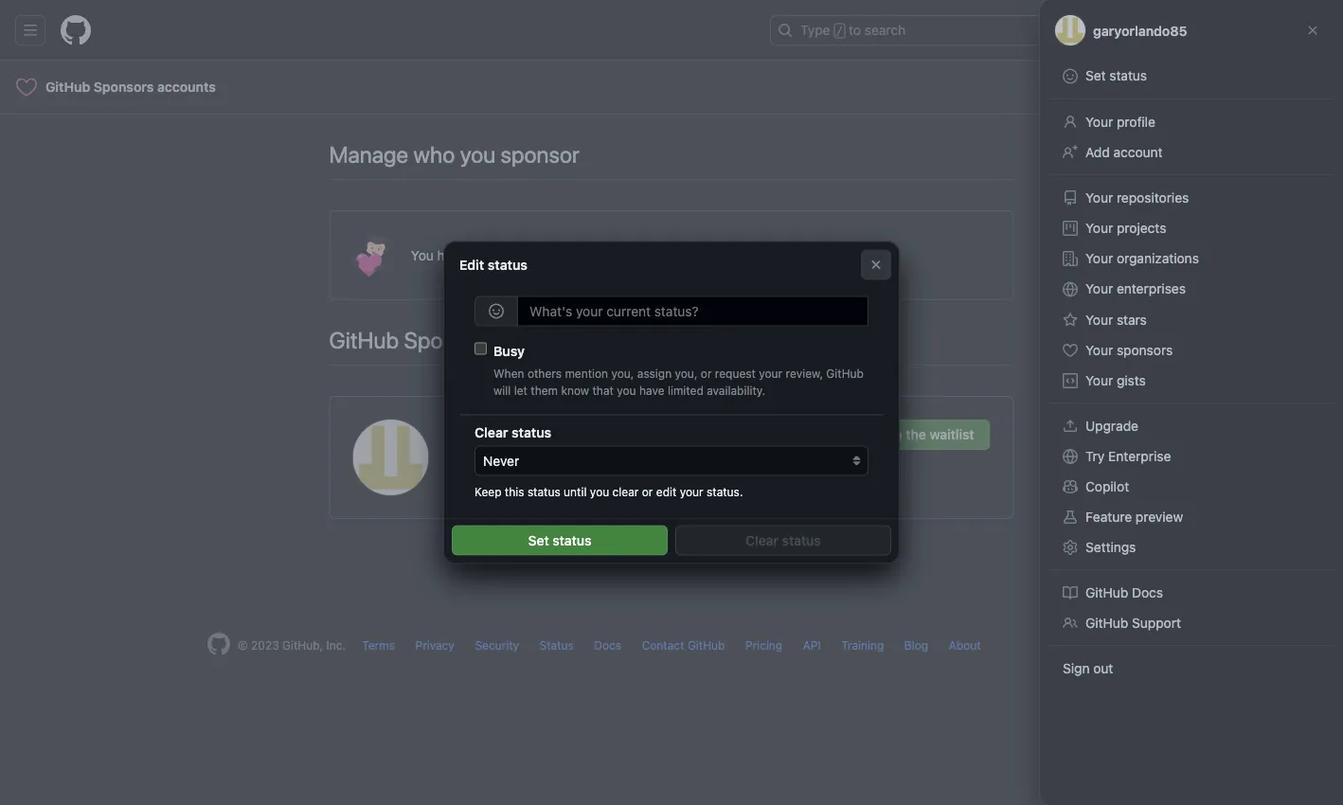 Task type: vqa. For each thing, say whether or not it's contained in the screenshot.
dot fill icon
no



Task type: locate. For each thing, give the bounding box(es) containing it.
has
[[544, 454, 568, 472]]

api
[[803, 639, 821, 652]]

clear status down let
[[475, 425, 552, 440]]

1 horizontal spatial clear status
[[746, 533, 821, 548]]

github support link
[[1055, 608, 1328, 639]]

0 horizontal spatial clear
[[475, 425, 508, 440]]

garyorlando85 inside dialog
[[1093, 23, 1188, 38]]

0 vertical spatial account
[[1114, 144, 1163, 160]]

your for your stars
[[1086, 312, 1113, 328]]

out
[[1094, 661, 1114, 676]]

your organizations
[[1086, 251, 1199, 266]]

docs link
[[594, 639, 622, 652]]

1 horizontal spatial garyorlando85
[[1093, 23, 1188, 38]]

©
[[238, 639, 248, 652]]

projects
[[1117, 220, 1167, 236]]

0 horizontal spatial clear status
[[475, 425, 552, 440]]

you, up limited
[[675, 367, 698, 380]]

2023
[[251, 639, 279, 652]]

edit
[[656, 486, 677, 499]]

privacy
[[416, 639, 455, 652]]

homepage image up github sponsors accounts
[[61, 15, 91, 45]]

your up the your gists
[[1086, 342, 1113, 358]]

1 vertical spatial you
[[617, 384, 636, 397]]

0 vertical spatial to
[[849, 22, 861, 38]]

1 vertical spatial sponsors
[[404, 327, 497, 353]]

github sponsors eligible accounts
[[329, 327, 666, 353]]

set down command palette icon
[[1086, 68, 1106, 83]]

your down your projects
[[1086, 251, 1113, 266]]

0 horizontal spatial set
[[528, 533, 549, 548]]

availability.
[[707, 384, 766, 397]]

terms
[[362, 639, 395, 652]]

github docs link
[[1055, 578, 1328, 608]]

0 vertical spatial docs
[[1132, 585, 1163, 601]]

you inside busy when others mention you, assign you, or request your review,           github will let them know that you have limited availability.
[[617, 384, 636, 397]]

clear status button
[[676, 526, 892, 556]]

clear status inside button
[[746, 533, 821, 548]]

set status button up 'your profile' link at the top of page
[[1055, 61, 1328, 92]]

homepage image
[[61, 15, 91, 45], [207, 633, 230, 656]]

0 horizontal spatial set status
[[528, 533, 592, 548]]

0 horizontal spatial accounts
[[157, 79, 216, 95]]

the
[[906, 427, 926, 442]]

sponsors
[[1117, 342, 1173, 358]]

0 vertical spatial set
[[1086, 68, 1106, 83]]

garyorlando85 left issue opened icon
[[1093, 23, 1188, 38]]

1 vertical spatial set status
[[528, 533, 592, 548]]

account inside dialog
[[1114, 144, 1163, 160]]

1 your from the top
[[1086, 114, 1113, 130]]

you
[[411, 247, 434, 263]]

clear status
[[475, 425, 552, 440], [746, 533, 821, 548]]

0 horizontal spatial account
[[484, 454, 540, 472]]

1 horizontal spatial you,
[[675, 367, 698, 380]]

your
[[1086, 114, 1113, 130], [1086, 190, 1113, 206], [1086, 220, 1113, 236], [1086, 251, 1113, 266], [1086, 281, 1113, 297], [1086, 312, 1113, 328], [1086, 342, 1113, 358], [1086, 373, 1113, 388]]

1 horizontal spatial close image
[[1306, 23, 1321, 38]]

account
[[1114, 144, 1163, 160], [484, 454, 540, 472]]

issue opened image
[[1192, 23, 1207, 38]]

1 horizontal spatial docs
[[1132, 585, 1163, 601]]

1 horizontal spatial set
[[1086, 68, 1106, 83]]

1 vertical spatial close image
[[869, 257, 884, 272]]

your left gists
[[1086, 373, 1113, 388]]

you,
[[612, 367, 634, 380], [675, 367, 698, 380]]

your organizations link
[[1055, 243, 1328, 274]]

clear
[[613, 486, 639, 499]]

heart image
[[15, 76, 38, 99]]

1 vertical spatial to
[[653, 454, 667, 472]]

your left projects
[[1086, 220, 1113, 236]]

0 vertical spatial clear
[[475, 425, 508, 440]]

1 vertical spatial account
[[484, 454, 540, 472]]

keep this status until you clear or edit your status.
[[475, 486, 743, 499]]

to right /
[[849, 22, 861, 38]]

review,
[[786, 367, 823, 380]]

1 horizontal spatial you
[[590, 486, 609, 499]]

7 your from the top
[[1086, 342, 1113, 358]]

or
[[701, 367, 712, 380], [642, 486, 653, 499]]

your right 'edit'
[[680, 486, 704, 499]]

set status inside edit status dialog
[[528, 533, 592, 548]]

github
[[45, 79, 90, 95], [329, 327, 399, 353], [826, 367, 864, 380], [699, 454, 747, 472], [1086, 585, 1129, 601], [1086, 615, 1129, 631], [688, 639, 725, 652]]

clear down sponsors. at the bottom
[[746, 533, 779, 548]]

you, up 'that'
[[612, 367, 634, 380]]

0 horizontal spatial you,
[[612, 367, 634, 380]]

will
[[494, 384, 511, 397]]

add
[[1086, 144, 1110, 160]]

0 horizontal spatial homepage image
[[61, 15, 91, 45]]

join
[[671, 454, 695, 472]]

0 vertical spatial you
[[460, 141, 496, 168]]

1 vertical spatial garyorlando85
[[451, 423, 580, 445]]

set down has
[[528, 533, 549, 548]]

1 vertical spatial clear
[[746, 533, 779, 548]]

copilot
[[1086, 479, 1129, 495]]

docs inside dialog
[[1132, 585, 1163, 601]]

Busy checkbox
[[475, 342, 487, 355]]

contact github link
[[642, 639, 725, 652]]

gists
[[1117, 373, 1146, 388]]

1 vertical spatial your
[[680, 486, 704, 499]]

status
[[1110, 68, 1147, 83], [488, 257, 528, 273], [512, 425, 552, 440], [528, 486, 561, 499], [553, 533, 592, 548], [782, 533, 821, 548]]

0 horizontal spatial to
[[653, 454, 667, 472]]

status right edit
[[488, 257, 528, 273]]

account up this
[[484, 454, 540, 472]]

security
[[475, 639, 519, 652]]

docs up support
[[1132, 585, 1163, 601]]

set status
[[1086, 68, 1147, 83], [528, 533, 592, 548]]

search
[[865, 22, 906, 38]]

your left stars on the top right of page
[[1086, 312, 1113, 328]]

0 horizontal spatial set status button
[[452, 526, 668, 556]]

1 horizontal spatial sponsors
[[404, 327, 497, 353]]

preview
[[1136, 509, 1184, 525]]

0 vertical spatial clear status
[[475, 425, 552, 440]]

settings link
[[1055, 532, 1328, 563]]

your left review,
[[759, 367, 783, 380]]

close image
[[1306, 23, 1321, 38], [869, 257, 884, 272]]

0 vertical spatial set status button
[[1055, 61, 1328, 92]]

your for your enterprises
[[1086, 281, 1113, 297]]

request
[[715, 367, 756, 380]]

1 horizontal spatial set status
[[1086, 68, 1147, 83]]

your repositories link
[[1055, 183, 1328, 213]]

dialog containing garyorlando85
[[0, 0, 1343, 805]]

github,
[[282, 639, 323, 652]]

garyorlando85 down let
[[451, 423, 580, 445]]

0 horizontal spatial close image
[[869, 257, 884, 272]]

pricing link
[[746, 639, 783, 652]]

1 vertical spatial accounts
[[576, 327, 666, 353]]

8 your from the top
[[1086, 373, 1113, 388]]

footer containing © 2023 github, inc.
[[192, 595, 1151, 703]]

account down profile at the right top
[[1114, 144, 1163, 160]]

your up add
[[1086, 114, 1113, 130]]

set status up your profile
[[1086, 68, 1147, 83]]

5 your from the top
[[1086, 281, 1113, 297]]

waitlist
[[930, 427, 974, 442]]

1 vertical spatial clear status
[[746, 533, 821, 548]]

contact
[[642, 639, 685, 652]]

busy
[[494, 343, 525, 359]]

1 horizontal spatial your
[[759, 367, 783, 380]]

your projects link
[[1055, 213, 1328, 243]]

edit status dialog
[[444, 242, 899, 563]]

0 vertical spatial your
[[759, 367, 783, 380]]

1 vertical spatial or
[[642, 486, 653, 499]]

1 vertical spatial set
[[528, 533, 549, 548]]

you right who
[[460, 141, 496, 168]]

docs right "status"
[[594, 639, 622, 652]]

0 horizontal spatial you
[[460, 141, 496, 168]]

you
[[460, 141, 496, 168], [617, 384, 636, 397], [590, 486, 609, 499]]

accounts
[[157, 79, 216, 95], [576, 327, 666, 353]]

your for your sponsors
[[1086, 342, 1113, 358]]

join
[[876, 427, 903, 442]]

4 your from the top
[[1086, 251, 1113, 266]]

0 vertical spatial garyorlando85
[[1093, 23, 1188, 38]]

your for your profile
[[1086, 114, 1113, 130]]

your profile
[[1086, 114, 1156, 130]]

your up your projects
[[1086, 190, 1113, 206]]

you right until
[[590, 486, 609, 499]]

0 vertical spatial or
[[701, 367, 712, 380]]

garyorlando85 inside garyorlando85 this account has not applied to join github sponsors.
[[451, 423, 580, 445]]

upgrade link
[[1055, 411, 1328, 441]]

your up your stars
[[1086, 281, 1113, 297]]

1 vertical spatial set status button
[[452, 526, 668, 556]]

close image inside edit status dialog
[[869, 257, 884, 272]]

your
[[759, 367, 783, 380], [680, 486, 704, 499]]

0 horizontal spatial garyorlando85
[[451, 423, 580, 445]]

1 horizontal spatial account
[[1114, 144, 1163, 160]]

0 horizontal spatial sponsors
[[94, 79, 154, 95]]

your enterprises
[[1086, 281, 1186, 297]]

clear
[[475, 425, 508, 440], [746, 533, 779, 548]]

anyone
[[554, 247, 598, 263]]

footer
[[192, 595, 1151, 703]]

0 horizontal spatial or
[[642, 486, 653, 499]]

type
[[801, 22, 830, 38]]

What's your current status? text field
[[517, 296, 869, 326]]

clear status down sponsors. at the bottom
[[746, 533, 821, 548]]

garyorlando85
[[1093, 23, 1188, 38], [451, 423, 580, 445]]

status inside button
[[782, 533, 821, 548]]

enterprises
[[1117, 281, 1186, 297]]

account inside garyorlando85 this account has not applied to join github sponsors.
[[484, 454, 540, 472]]

edit status
[[459, 257, 528, 273]]

0 vertical spatial sponsors
[[94, 79, 154, 95]]

feature preview button
[[1055, 502, 1328, 532]]

/
[[836, 25, 843, 38]]

or up limited
[[701, 367, 712, 380]]

2 your from the top
[[1086, 190, 1113, 206]]

1 vertical spatial docs
[[594, 639, 622, 652]]

manage who you sponsor
[[329, 141, 580, 168]]

1 horizontal spatial clear
[[746, 533, 779, 548]]

set status down until
[[528, 533, 592, 548]]

3 your from the top
[[1086, 220, 1113, 236]]

homepage image left ©
[[207, 633, 230, 656]]

6 your from the top
[[1086, 312, 1113, 328]]

status right this
[[528, 486, 561, 499]]

1 horizontal spatial homepage image
[[207, 633, 230, 656]]

0 vertical spatial close image
[[1306, 23, 1321, 38]]

2 horizontal spatial you
[[617, 384, 636, 397]]

your sponsors link
[[1055, 335, 1328, 366]]

dialog
[[0, 0, 1343, 805]]

0 horizontal spatial your
[[680, 486, 704, 499]]

status down sponsors. at the bottom
[[782, 533, 821, 548]]

clear up this
[[475, 425, 508, 440]]

to left join
[[653, 454, 667, 472]]

set status button down until
[[452, 526, 668, 556]]

you right 'that'
[[617, 384, 636, 397]]

to inside garyorlando85 this account has not applied to join github sponsors.
[[653, 454, 667, 472]]

1 horizontal spatial or
[[701, 367, 712, 380]]

0 vertical spatial accounts
[[157, 79, 216, 95]]

1 horizontal spatial set status button
[[1055, 61, 1328, 92]]

who
[[414, 141, 455, 168]]

or left 'edit'
[[642, 486, 653, 499]]

command palette image
[[1079, 23, 1094, 38]]



Task type: describe. For each thing, give the bounding box(es) containing it.
or inside busy when others mention you, assign you, or request your review,           github will let them know that you have limited availability.
[[701, 367, 712, 380]]

yet.
[[602, 247, 624, 263]]

0 horizontal spatial docs
[[594, 639, 622, 652]]

your repositories
[[1086, 190, 1189, 206]]

1 horizontal spatial accounts
[[576, 327, 666, 353]]

your stars link
[[1055, 305, 1328, 335]]

you haven't sponsored anyone yet.
[[411, 247, 628, 263]]

status
[[540, 639, 574, 652]]

know
[[561, 384, 589, 397]]

your profile link
[[1055, 107, 1328, 137]]

have
[[639, 384, 665, 397]]

your stars
[[1086, 312, 1147, 328]]

© 2023 github, inc.
[[238, 639, 346, 652]]

status down until
[[553, 533, 592, 548]]

status.
[[707, 486, 743, 499]]

@garyorlando85 image
[[353, 420, 429, 496]]

your for your organizations
[[1086, 251, 1113, 266]]

haven't
[[437, 247, 482, 263]]

set inside edit status dialog
[[528, 533, 549, 548]]

assign
[[637, 367, 672, 380]]

edit
[[459, 257, 484, 273]]

0 vertical spatial set status
[[1086, 68, 1147, 83]]

github inside footer
[[688, 639, 725, 652]]

your inside busy when others mention you, assign you, or request your review,           github will let them know that you have limited availability.
[[759, 367, 783, 380]]

your gists link
[[1055, 366, 1328, 396]]

until
[[564, 486, 587, 499]]

settings
[[1086, 540, 1136, 555]]

add account
[[1086, 144, 1163, 160]]

try
[[1086, 449, 1105, 464]]

your sponsors
[[1086, 342, 1173, 358]]

api link
[[803, 639, 821, 652]]

keep
[[475, 486, 502, 499]]

plus image
[[1134, 23, 1149, 38]]

sponsors.
[[751, 454, 820, 472]]

try enterprise link
[[1055, 441, 1328, 472]]

limited
[[668, 384, 704, 397]]

garyorlando85 this account has not applied to join github sponsors.
[[451, 423, 820, 472]]

clear inside clear status button
[[746, 533, 779, 548]]

them
[[531, 384, 558, 397]]

github inside busy when others mention you, assign you, or request your review,           github will let them know that you have limited availability.
[[826, 367, 864, 380]]

smiley image
[[489, 303, 504, 319]]

sponsors for eligible
[[404, 327, 497, 353]]

your for your gists
[[1086, 373, 1113, 388]]

add account link
[[1055, 137, 1328, 168]]

garyorlando85 link
[[451, 423, 580, 445]]

sign out
[[1063, 661, 1114, 676]]

sign
[[1063, 661, 1090, 676]]

terms link
[[362, 639, 395, 652]]

feature preview
[[1086, 509, 1184, 525]]

join the waitlist
[[876, 427, 974, 442]]

privacy link
[[416, 639, 455, 652]]

github inside garyorlando85 this account has not applied to join github sponsors.
[[699, 454, 747, 472]]

status up has
[[512, 425, 552, 440]]

your for your repositories
[[1086, 190, 1113, 206]]

github docs
[[1086, 585, 1163, 601]]

about link
[[949, 639, 981, 652]]

1 vertical spatial homepage image
[[207, 633, 230, 656]]

status up profile at the right top
[[1110, 68, 1147, 83]]

mention
[[565, 367, 608, 380]]

that
[[593, 384, 614, 397]]

busy when others mention you, assign you, or request your review,           github will let them know that you have limited availability.
[[494, 343, 864, 397]]

profile
[[1117, 114, 1156, 130]]

2 vertical spatial you
[[590, 486, 609, 499]]

join the waitlist button
[[860, 420, 991, 450]]

feature
[[1086, 509, 1132, 525]]

blog link
[[905, 639, 929, 652]]

github support
[[1086, 615, 1181, 631]]

stars
[[1117, 312, 1147, 328]]

2 you, from the left
[[675, 367, 698, 380]]

blog
[[905, 639, 929, 652]]

type / to search
[[801, 22, 906, 38]]

let
[[514, 384, 528, 397]]

security link
[[475, 639, 519, 652]]

training
[[841, 639, 884, 652]]

0 vertical spatial homepage image
[[61, 15, 91, 45]]

about
[[949, 639, 981, 652]]

pricing
[[746, 639, 783, 652]]

enterprise
[[1109, 449, 1171, 464]]

sponsors for accounts
[[94, 79, 154, 95]]

garyorlando85 for garyorlando85 this account has not applied to join github sponsors.
[[451, 423, 580, 445]]

sponsored
[[486, 247, 551, 263]]

1 horizontal spatial to
[[849, 22, 861, 38]]

eligible
[[502, 327, 571, 353]]

1 you, from the left
[[612, 367, 634, 380]]

your for your projects
[[1086, 220, 1113, 236]]

manage
[[329, 141, 409, 168]]

this
[[505, 486, 524, 499]]

sign out link
[[1055, 654, 1328, 684]]

copilot link
[[1055, 472, 1328, 502]]

training link
[[841, 639, 884, 652]]

github sponsors accounts
[[45, 79, 216, 95]]

applied
[[598, 454, 649, 472]]

your gists
[[1086, 373, 1146, 388]]

inc.
[[326, 639, 346, 652]]

your enterprises link
[[1055, 274, 1328, 305]]

garyorlando85 for garyorlando85
[[1093, 23, 1188, 38]]

others
[[528, 367, 562, 380]]

triangle down image
[[1153, 21, 1168, 36]]



